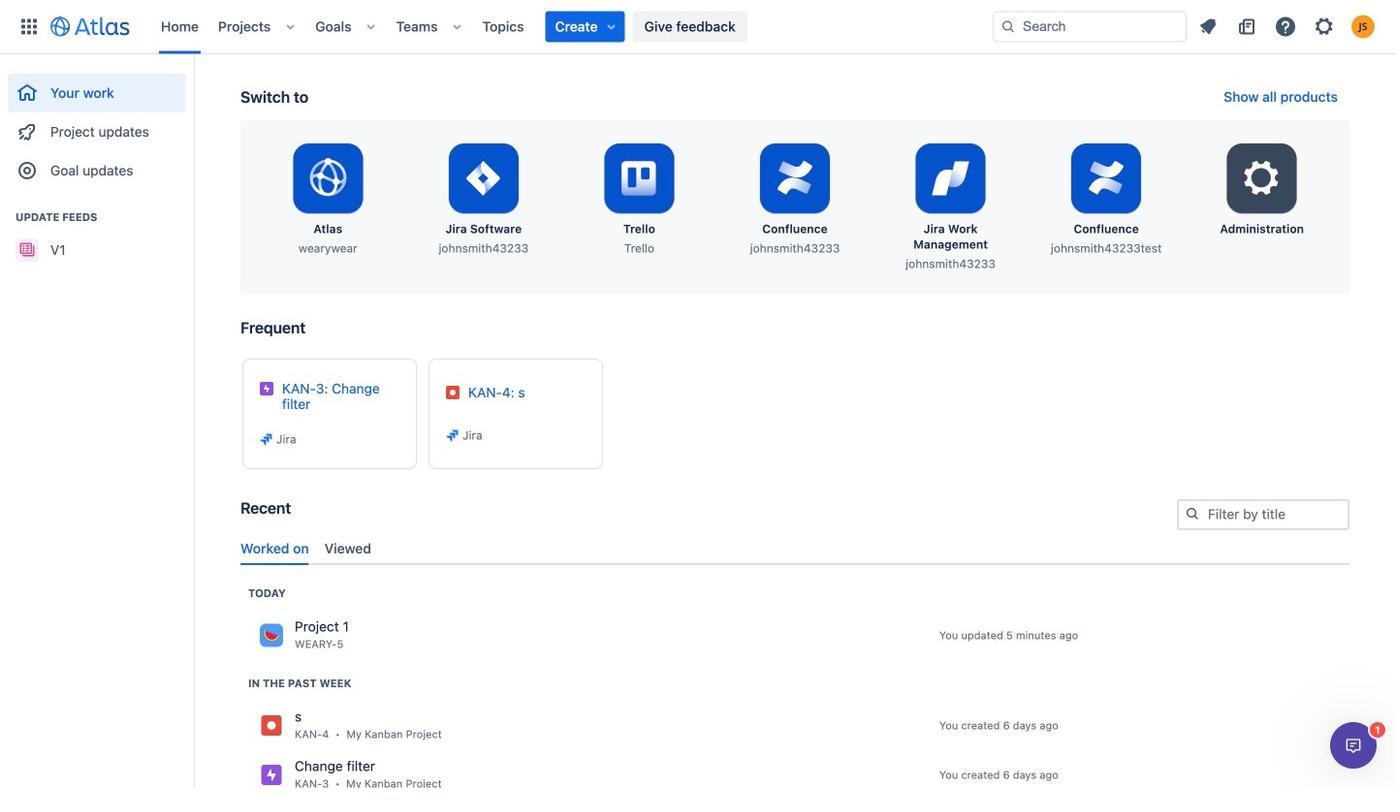 Task type: describe. For each thing, give the bounding box(es) containing it.
settings image
[[1313, 15, 1337, 38]]

heading for jira icon
[[248, 676, 352, 691]]

1 group from the top
[[8, 54, 186, 196]]

Search field
[[993, 11, 1187, 42]]

notifications image
[[1197, 15, 1220, 38]]

account image
[[1352, 15, 1375, 38]]

townsquare image
[[260, 624, 283, 647]]

top element
[[12, 0, 993, 54]]

heading for the townsquare image
[[248, 586, 286, 601]]

switch to... image
[[17, 15, 41, 38]]

search image
[[1185, 506, 1201, 522]]



Task type: vqa. For each thing, say whether or not it's contained in the screenshot.
the Help icon
yes



Task type: locate. For each thing, give the bounding box(es) containing it.
banner
[[0, 0, 1397, 54]]

Filter by title field
[[1179, 501, 1348, 529]]

jira image
[[260, 764, 283, 787]]

settings image
[[1239, 155, 1286, 202]]

help image
[[1274, 15, 1298, 38]]

heading up the townsquare image
[[248, 586, 286, 601]]

0 vertical spatial heading
[[248, 586, 286, 601]]

2 heading from the top
[[248, 676, 352, 691]]

dialog
[[1331, 723, 1377, 769]]

jira image
[[260, 714, 283, 737]]

tab list
[[233, 533, 1358, 565]]

search image
[[1001, 19, 1016, 34]]

jira image
[[445, 428, 461, 443], [445, 428, 461, 443], [259, 432, 274, 447], [259, 432, 274, 447]]

None search field
[[993, 11, 1187, 42]]

heading
[[248, 586, 286, 601], [248, 676, 352, 691]]

heading up jira icon
[[248, 676, 352, 691]]

2 group from the top
[[8, 190, 186, 275]]

group
[[8, 54, 186, 196], [8, 190, 186, 275]]

1 heading from the top
[[248, 586, 286, 601]]

1 vertical spatial heading
[[248, 676, 352, 691]]



